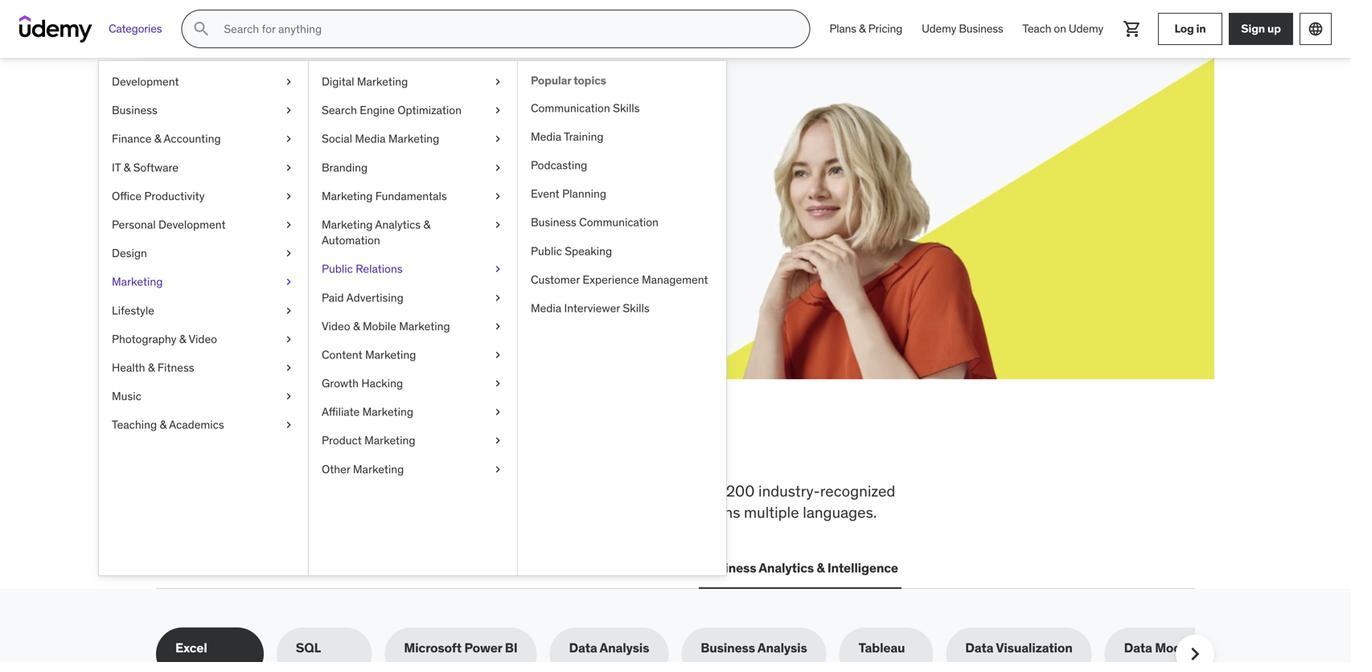 Task type: describe. For each thing, give the bounding box(es) containing it.
& for academics
[[160, 418, 167, 432]]

over
[[693, 482, 723, 501]]

it & software
[[112, 160, 179, 175]]

& for software
[[124, 160, 130, 175]]

visualization
[[996, 640, 1073, 657]]

intelligence
[[827, 560, 898, 577]]

affiliate marketing link
[[309, 398, 517, 427]]

xsmall image for social media marketing
[[491, 131, 504, 147]]

skills inside covering critical workplace skills to technical topics, including prep content for over 200 industry-recognized certifications, our catalog supports well-rounded professional development and spans multiple languages.
[[344, 482, 378, 501]]

data science
[[489, 560, 568, 577]]

& inside marketing analytics & automation
[[423, 218, 430, 232]]

& for pricing
[[859, 21, 866, 36]]

public relations element
[[517, 61, 726, 576]]

at
[[474, 168, 485, 184]]

web development
[[159, 560, 269, 577]]

categories button
[[99, 10, 172, 48]]

technical
[[399, 482, 461, 501]]

catalog
[[278, 503, 329, 522]]

xsmall image for it & software
[[282, 160, 295, 176]]

xsmall image for teaching & academics
[[282, 418, 295, 433]]

marketing down hacking
[[362, 405, 413, 420]]

0 vertical spatial development
[[112, 74, 179, 89]]

plans
[[829, 21, 856, 36]]

a
[[370, 168, 376, 184]]

plans & pricing
[[829, 21, 902, 36]]

communication for communication
[[587, 560, 683, 577]]

marketing fundamentals link
[[309, 182, 517, 211]]

data for data science
[[489, 560, 517, 577]]

fitness
[[158, 361, 194, 375]]

it for it & software
[[112, 160, 121, 175]]

media interviewer skills link
[[518, 294, 726, 323]]

data for data analysis
[[569, 640, 597, 657]]

xsmall image for lifestyle
[[282, 303, 295, 319]]

on
[[1054, 21, 1066, 36]]

growth hacking
[[322, 376, 403, 391]]

search engine optimization
[[322, 103, 462, 117]]

public for public relations
[[322, 262, 353, 276]]

business analytics & intelligence button
[[699, 549, 901, 588]]

xsmall image for digital marketing
[[491, 74, 504, 90]]

affiliate marketing
[[322, 405, 413, 420]]

recognized
[[820, 482, 895, 501]]

photography & video link
[[99, 325, 308, 354]]

course.
[[379, 168, 421, 184]]

0 vertical spatial in
[[1196, 21, 1206, 36]]

photography & video
[[112, 332, 217, 347]]

1 udemy from the left
[[922, 21, 956, 36]]

interviewer
[[564, 301, 620, 316]]

customer experience management link
[[518, 266, 726, 294]]

with
[[342, 168, 366, 184]]

business communication
[[531, 215, 659, 230]]

xsmall image for office productivity
[[282, 188, 295, 204]]

business for business communication
[[531, 215, 576, 230]]

xsmall image for music
[[282, 389, 295, 405]]

science
[[520, 560, 568, 577]]

lifestyle
[[112, 303, 154, 318]]

leadership
[[403, 560, 470, 577]]

udemy image
[[19, 15, 92, 43]]

business for business analytics & intelligence
[[702, 560, 756, 577]]

xsmall image for marketing analytics & automation
[[491, 217, 504, 233]]

critical
[[221, 482, 267, 501]]

& inside button
[[817, 560, 825, 577]]

communication skills link
[[518, 94, 726, 123]]

covering critical workplace skills to technical topics, including prep content for over 200 industry-recognized certifications, our catalog supports well-rounded professional development and spans multiple languages.
[[156, 482, 895, 522]]

marketing fundamentals
[[322, 189, 447, 203]]

marketing down with
[[322, 189, 373, 203]]

marketing down the video & mobile marketing
[[365, 348, 416, 362]]

communication skills
[[531, 101, 640, 115]]

speaking
[[565, 244, 612, 258]]

growth hacking link
[[309, 370, 517, 398]]

1 vertical spatial your
[[260, 168, 285, 184]]

office productivity
[[112, 189, 205, 203]]

public relations link
[[309, 255, 517, 284]]

xsmall image for content marketing
[[491, 347, 504, 363]]

you
[[359, 429, 417, 470]]

optimization
[[398, 103, 462, 117]]

professional
[[491, 503, 574, 522]]

music link
[[99, 382, 308, 411]]

bi
[[505, 640, 518, 657]]

future
[[396, 128, 475, 161]]

xsmall image for growth hacking
[[491, 376, 504, 392]]

xsmall image for product marketing
[[491, 433, 504, 449]]

public speaking
[[531, 244, 612, 258]]

Search for anything text field
[[221, 15, 790, 43]]

xsmall image for other marketing
[[491, 462, 504, 478]]

topics,
[[465, 482, 510, 501]]

media for media training
[[531, 129, 561, 144]]

branding link
[[309, 153, 517, 182]]

teaching & academics
[[112, 418, 224, 432]]

business link
[[99, 96, 308, 125]]

video & mobile marketing link
[[309, 312, 517, 341]]

communication for communication skills
[[531, 101, 610, 115]]

submit search image
[[192, 19, 211, 39]]

customer experience management
[[531, 273, 708, 287]]

management
[[642, 273, 708, 287]]

$12.99
[[214, 186, 253, 202]]

customer
[[531, 273, 580, 287]]

planning
[[562, 187, 606, 201]]

health
[[112, 361, 145, 375]]

sign up link
[[1229, 13, 1293, 45]]

analytics for marketing
[[375, 218, 421, 232]]

photography
[[112, 332, 176, 347]]

search engine optimization link
[[309, 96, 517, 125]]

prep
[[580, 482, 611, 501]]

xsmall image for development
[[282, 74, 295, 90]]

digital marketing link
[[309, 68, 517, 96]]

podcasting link
[[518, 151, 726, 180]]

marketing analytics & automation
[[322, 218, 430, 248]]

1 vertical spatial communication
[[579, 215, 659, 230]]

teach
[[1023, 21, 1051, 36]]

potential
[[288, 168, 339, 184]]

personal development link
[[99, 211, 308, 239]]

branding
[[322, 160, 368, 175]]

2 udemy from the left
[[1069, 21, 1103, 36]]

modeling
[[1155, 640, 1211, 657]]

multiple
[[744, 503, 799, 522]]

marketing up engine at the top left of the page
[[357, 74, 408, 89]]

it for it certifications
[[289, 560, 300, 577]]

xsmall image for personal development
[[282, 217, 295, 233]]

expand
[[214, 168, 257, 184]]

industry-
[[758, 482, 820, 501]]

1 horizontal spatial video
[[322, 319, 350, 334]]

certifications
[[302, 560, 384, 577]]

content marketing
[[322, 348, 416, 362]]

excel
[[175, 640, 207, 657]]



Task type: locate. For each thing, give the bounding box(es) containing it.
topic filters element
[[156, 628, 1231, 663]]

media training
[[531, 129, 604, 144]]

marketing down paid advertising link
[[399, 319, 450, 334]]

development inside button
[[189, 560, 269, 577]]

other
[[322, 462, 350, 477]]

analytics down fundamentals
[[375, 218, 421, 232]]

event
[[531, 187, 560, 201]]

0 vertical spatial for
[[291, 128, 328, 161]]

0 horizontal spatial it
[[112, 160, 121, 175]]

your up through
[[260, 168, 285, 184]]

communication
[[531, 101, 610, 115], [579, 215, 659, 230], [587, 560, 683, 577]]

analytics inside business analytics & intelligence button
[[759, 560, 814, 577]]

place
[[607, 429, 691, 470]]

business inside button
[[702, 560, 756, 577]]

development down office productivity "link"
[[158, 218, 226, 232]]

marketing up lifestyle
[[112, 275, 163, 289]]

finance
[[112, 132, 152, 146]]

data
[[489, 560, 517, 577], [569, 640, 597, 657], [965, 640, 994, 657], [1124, 640, 1152, 657]]

& for video
[[179, 332, 186, 347]]

for up potential
[[291, 128, 328, 161]]

data right bi
[[569, 640, 597, 657]]

development link
[[99, 68, 308, 96]]

analytics for business
[[759, 560, 814, 577]]

public relations
[[322, 262, 403, 276]]

design
[[112, 246, 147, 261]]

video down paid
[[322, 319, 350, 334]]

1 analysis from the left
[[600, 640, 649, 657]]

media for media interviewer skills
[[531, 301, 561, 316]]

analysis for business analysis
[[758, 640, 807, 657]]

xsmall image inside paid advertising link
[[491, 290, 504, 306]]

0 horizontal spatial analytics
[[375, 218, 421, 232]]

1 vertical spatial skills
[[344, 482, 378, 501]]

office productivity link
[[99, 182, 308, 211]]

productivity
[[144, 189, 205, 203]]

skills down customer experience management link
[[623, 301, 650, 316]]

skills up media training link
[[613, 101, 640, 115]]

product marketing link
[[309, 427, 517, 455]]

1 horizontal spatial analysis
[[758, 640, 807, 657]]

marketing down affiliate marketing
[[364, 434, 415, 448]]

xsmall image for public relations
[[491, 262, 504, 277]]

data modeling
[[1124, 640, 1211, 657]]

communication down popular topics
[[531, 101, 610, 115]]

advertising
[[346, 291, 404, 305]]

1 vertical spatial skills
[[214, 128, 286, 161]]

xsmall image inside affiliate marketing link
[[491, 405, 504, 420]]

marketing
[[357, 74, 408, 89], [388, 132, 439, 146], [322, 189, 373, 203], [322, 218, 373, 232], [112, 275, 163, 289], [399, 319, 450, 334], [365, 348, 416, 362], [362, 405, 413, 420], [364, 434, 415, 448], [353, 462, 404, 477]]

analytics inside marketing analytics & automation
[[375, 218, 421, 232]]

leadership button
[[400, 549, 473, 588]]

product
[[322, 434, 362, 448]]

data left modeling
[[1124, 640, 1152, 657]]

paid advertising
[[322, 291, 404, 305]]

xsmall image inside music link
[[282, 389, 295, 405]]

xsmall image inside "marketing analytics & automation" link
[[491, 217, 504, 233]]

microsoft power bi
[[404, 640, 518, 657]]

0 horizontal spatial public
[[322, 262, 353, 276]]

video down lifestyle link
[[189, 332, 217, 347]]

analysis for data analysis
[[600, 640, 649, 657]]

0 vertical spatial communication
[[531, 101, 610, 115]]

health & fitness
[[112, 361, 194, 375]]

0 vertical spatial it
[[112, 160, 121, 175]]

well-
[[397, 503, 430, 522]]

xsmall image for marketing
[[282, 274, 295, 290]]

xsmall image for photography & video
[[282, 332, 295, 347]]

choose a language image
[[1308, 21, 1324, 37]]

& up fitness
[[179, 332, 186, 347]]

xsmall image inside branding link
[[491, 160, 504, 176]]

dec
[[304, 186, 327, 202]]

xsmall image for branding
[[491, 160, 504, 176]]

xsmall image inside development link
[[282, 74, 295, 90]]

need
[[423, 429, 500, 470]]

it left certifications
[[289, 560, 300, 577]]

skills
[[613, 101, 640, 115], [214, 128, 286, 161], [623, 301, 650, 316]]

xsmall image inside search engine optimization link
[[491, 103, 504, 118]]

xsmall image for video & mobile marketing
[[491, 319, 504, 335]]

data left science
[[489, 560, 517, 577]]

xsmall image inside product marketing link
[[491, 433, 504, 449]]

product marketing
[[322, 434, 415, 448]]

languages.
[[803, 503, 877, 522]]

development down "categories" dropdown button
[[112, 74, 179, 89]]

analytics down the multiple
[[759, 560, 814, 577]]

15.
[[330, 186, 346, 202]]

development right web
[[189, 560, 269, 577]]

and
[[671, 503, 696, 522]]

xsmall image inside other marketing link
[[491, 462, 504, 478]]

2 vertical spatial communication
[[587, 560, 683, 577]]

web
[[159, 560, 187, 577]]

xsmall image inside the teaching & academics link
[[282, 418, 295, 433]]

it up office
[[112, 160, 121, 175]]

0 vertical spatial skills
[[267, 429, 353, 470]]

xsmall image inside design link
[[282, 246, 295, 262]]

xsmall image inside business link
[[282, 103, 295, 118]]

for
[[291, 128, 328, 161], [671, 482, 690, 501]]

next image
[[1182, 642, 1208, 663]]

0 horizontal spatial your
[[260, 168, 285, 184]]

event planning
[[531, 187, 606, 201]]

0 vertical spatial public
[[531, 244, 562, 258]]

0 vertical spatial skills
[[613, 101, 640, 115]]

media down "customer"
[[531, 301, 561, 316]]

& left 'intelligence'
[[817, 560, 825, 577]]

spans
[[700, 503, 740, 522]]

skills up supports on the bottom of the page
[[344, 482, 378, 501]]

it
[[112, 160, 121, 175], [289, 560, 300, 577]]

marketing down search engine optimization link
[[388, 132, 439, 146]]

0 horizontal spatial udemy
[[922, 21, 956, 36]]

it inside button
[[289, 560, 300, 577]]

& right 'health'
[[148, 361, 155, 375]]

xsmall image inside public relations link
[[491, 262, 504, 277]]

0 vertical spatial your
[[333, 128, 391, 161]]

udemy right pricing
[[922, 21, 956, 36]]

1 horizontal spatial your
[[333, 128, 391, 161]]

xsmall image for marketing fundamentals
[[491, 188, 504, 204]]

0 vertical spatial analytics
[[375, 218, 421, 232]]

skills inside skills for your future expand your potential with a course. starting at just $12.99 through dec 15.
[[214, 128, 286, 161]]

& for mobile
[[353, 319, 360, 334]]

for inside covering critical workplace skills to technical topics, including prep content for over 200 industry-recognized certifications, our catalog supports well-rounded professional development and spans multiple languages.
[[671, 482, 690, 501]]

xsmall image inside the finance & accounting link
[[282, 131, 295, 147]]

growth
[[322, 376, 359, 391]]

one
[[544, 429, 601, 470]]

video
[[322, 319, 350, 334], [189, 332, 217, 347]]

communication down development
[[587, 560, 683, 577]]

marketing inside marketing analytics & automation
[[322, 218, 373, 232]]

xsmall image inside growth hacking link
[[491, 376, 504, 392]]

communication inside button
[[587, 560, 683, 577]]

content marketing link
[[309, 341, 517, 370]]

business inside topic filters element
[[701, 640, 755, 657]]

up
[[1267, 21, 1281, 36]]

media interviewer skills
[[531, 301, 650, 316]]

xsmall image
[[282, 74, 295, 90], [491, 74, 504, 90], [491, 103, 504, 118], [282, 131, 295, 147], [282, 188, 295, 204], [491, 188, 504, 204], [282, 217, 295, 233], [491, 262, 504, 277], [282, 274, 295, 290], [491, 290, 504, 306], [491, 319, 504, 335], [491, 376, 504, 392], [282, 389, 295, 405], [491, 405, 504, 420], [491, 433, 504, 449]]

it & software link
[[99, 153, 308, 182]]

xsmall image inside lifestyle link
[[282, 303, 295, 319]]

development
[[112, 74, 179, 89], [158, 218, 226, 232], [189, 560, 269, 577]]

to
[[382, 482, 396, 501]]

2 analysis from the left
[[758, 640, 807, 657]]

xsmall image inside photography & video link
[[282, 332, 295, 347]]

& for fitness
[[148, 361, 155, 375]]

supports
[[332, 503, 393, 522]]

data for data modeling
[[1124, 640, 1152, 657]]

business inside public relations element
[[531, 215, 576, 230]]

data for data visualization
[[965, 640, 994, 657]]

accounting
[[164, 132, 221, 146]]

xsmall image inside marketing link
[[282, 274, 295, 290]]

xsmall image for paid advertising
[[491, 290, 504, 306]]

xsmall image inside digital marketing link
[[491, 74, 504, 90]]

1 vertical spatial development
[[158, 218, 226, 232]]

xsmall image inside office productivity "link"
[[282, 188, 295, 204]]

public
[[531, 244, 562, 258], [322, 262, 353, 276]]

2 vertical spatial development
[[189, 560, 269, 577]]

teaching
[[112, 418, 157, 432]]

2 vertical spatial skills
[[623, 301, 650, 316]]

training
[[564, 129, 604, 144]]

xsmall image inside personal development link
[[282, 217, 295, 233]]

business for business analysis
[[701, 640, 755, 657]]

for up and on the bottom of the page
[[671, 482, 690, 501]]

1 vertical spatial in
[[506, 429, 538, 470]]

paid advertising link
[[309, 284, 517, 312]]

in up including
[[506, 429, 538, 470]]

for inside skills for your future expand your potential with a course. starting at just $12.99 through dec 15.
[[291, 128, 328, 161]]

& down marketing fundamentals link
[[423, 218, 430, 232]]

public up paid
[[322, 262, 353, 276]]

social media marketing
[[322, 132, 439, 146]]

& up office
[[124, 160, 130, 175]]

xsmall image for affiliate marketing
[[491, 405, 504, 420]]

xsmall image inside social media marketing 'link'
[[491, 131, 504, 147]]

tableau
[[859, 640, 905, 657]]

& left "mobile"
[[353, 319, 360, 334]]

teach on udemy
[[1023, 21, 1103, 36]]

& right finance
[[154, 132, 161, 146]]

udemy right on
[[1069, 21, 1103, 36]]

your up with
[[333, 128, 391, 161]]

& right the plans
[[859, 21, 866, 36]]

xsmall image inside content marketing link
[[491, 347, 504, 363]]

xsmall image inside it & software link
[[282, 160, 295, 176]]

xsmall image for design
[[282, 246, 295, 262]]

development for personal
[[158, 218, 226, 232]]

marketing up 'to'
[[353, 462, 404, 477]]

skills up expand
[[214, 128, 286, 161]]

1 horizontal spatial it
[[289, 560, 300, 577]]

1 vertical spatial analytics
[[759, 560, 814, 577]]

marketing up the automation
[[322, 218, 373, 232]]

media down engine at the top left of the page
[[355, 132, 386, 146]]

communication down event planning link
[[579, 215, 659, 230]]

fundamentals
[[375, 189, 447, 203]]

development
[[578, 503, 667, 522]]

all
[[156, 429, 203, 470]]

power
[[464, 640, 502, 657]]

other marketing
[[322, 462, 404, 477]]

your
[[333, 128, 391, 161], [260, 168, 285, 184]]

0 horizontal spatial video
[[189, 332, 217, 347]]

business analysis
[[701, 640, 807, 657]]

xsmall image inside health & fitness link
[[282, 360, 295, 376]]

xsmall image
[[282, 103, 295, 118], [491, 131, 504, 147], [282, 160, 295, 176], [491, 160, 504, 176], [491, 217, 504, 233], [282, 246, 295, 262], [282, 303, 295, 319], [282, 332, 295, 347], [491, 347, 504, 363], [282, 360, 295, 376], [282, 418, 295, 433], [491, 462, 504, 478]]

& right teaching at left
[[160, 418, 167, 432]]

0 horizontal spatial analysis
[[600, 640, 649, 657]]

1 horizontal spatial in
[[1196, 21, 1206, 36]]

1 horizontal spatial public
[[531, 244, 562, 258]]

200
[[726, 482, 755, 501]]

microsoft
[[404, 640, 462, 657]]

development for web
[[189, 560, 269, 577]]

just
[[488, 168, 509, 184]]

data analysis
[[569, 640, 649, 657]]

1 vertical spatial for
[[671, 482, 690, 501]]

xsmall image inside marketing fundamentals link
[[491, 188, 504, 204]]

finance & accounting link
[[99, 125, 308, 153]]

data inside data science button
[[489, 560, 517, 577]]

data left visualization
[[965, 640, 994, 657]]

skills for your future expand your potential with a course. starting at just $12.99 through dec 15.
[[214, 128, 509, 202]]

skills up workplace on the left of the page
[[267, 429, 353, 470]]

xsmall image inside video & mobile marketing link
[[491, 319, 504, 335]]

plans & pricing link
[[820, 10, 912, 48]]

udemy business link
[[912, 10, 1013, 48]]

1 vertical spatial it
[[289, 560, 300, 577]]

marketing link
[[99, 268, 308, 297]]

public for public speaking
[[531, 244, 562, 258]]

in right log
[[1196, 21, 1206, 36]]

xsmall image for finance & accounting
[[282, 131, 295, 147]]

video & mobile marketing
[[322, 319, 450, 334]]

covering
[[156, 482, 217, 501]]

& for accounting
[[154, 132, 161, 146]]

digital
[[322, 74, 354, 89]]

all the skills you need in one place
[[156, 429, 691, 470]]

xsmall image for search engine optimization
[[491, 103, 504, 118]]

media inside 'link'
[[355, 132, 386, 146]]

0 horizontal spatial for
[[291, 128, 328, 161]]

sql
[[296, 640, 321, 657]]

1 horizontal spatial udemy
[[1069, 21, 1103, 36]]

1 vertical spatial public
[[322, 262, 353, 276]]

1 horizontal spatial analytics
[[759, 560, 814, 577]]

content
[[615, 482, 667, 501]]

marketing inside 'link'
[[388, 132, 439, 146]]

public up "customer"
[[531, 244, 562, 258]]

communication button
[[584, 549, 686, 588]]

media up podcasting
[[531, 129, 561, 144]]

shopping cart with 0 items image
[[1123, 19, 1142, 39]]

other marketing link
[[309, 455, 517, 484]]

xsmall image for business
[[282, 103, 295, 118]]

0 horizontal spatial in
[[506, 429, 538, 470]]

xsmall image for health & fitness
[[282, 360, 295, 376]]

1 horizontal spatial for
[[671, 482, 690, 501]]

udemy business
[[922, 21, 1003, 36]]

it certifications button
[[286, 549, 387, 588]]



Task type: vqa. For each thing, say whether or not it's contained in the screenshot.
Other
yes



